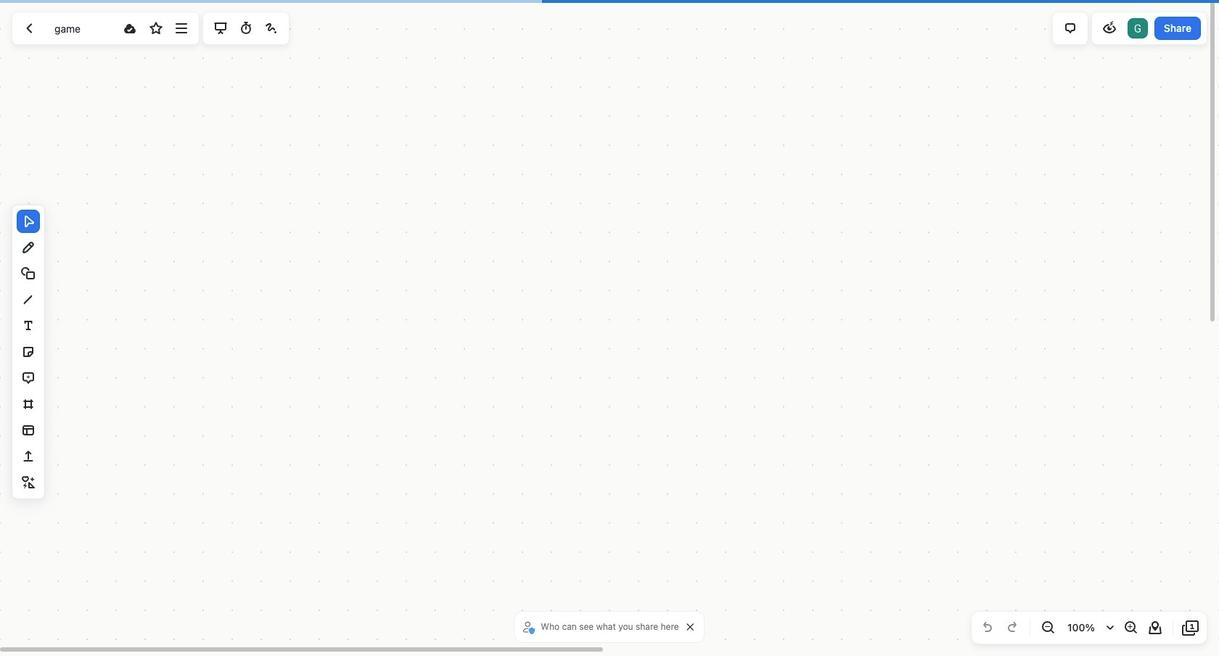 Task type: locate. For each thing, give the bounding box(es) containing it.
dashboard image
[[21, 20, 38, 37]]

Document name text field
[[44, 17, 116, 40]]

laser image
[[263, 20, 280, 37]]

list
[[1127, 17, 1150, 40]]

progress bar
[[0, 0, 1220, 3]]

list item
[[1127, 17, 1150, 40]]

pages image
[[1183, 619, 1200, 637]]

zoom out image
[[1040, 619, 1057, 637]]

more options image
[[173, 20, 190, 37]]

timer image
[[237, 20, 255, 37]]



Task type: vqa. For each thing, say whether or not it's contained in the screenshot.
DOCUMENT NAME text box
yes



Task type: describe. For each thing, give the bounding box(es) containing it.
close image
[[687, 624, 695, 631]]

presentation image
[[212, 20, 229, 37]]

star this whiteboard image
[[147, 20, 165, 37]]

mini map image
[[1147, 619, 1165, 637]]

comment panel image
[[1062, 20, 1080, 37]]

zoom in image
[[1123, 619, 1140, 637]]



